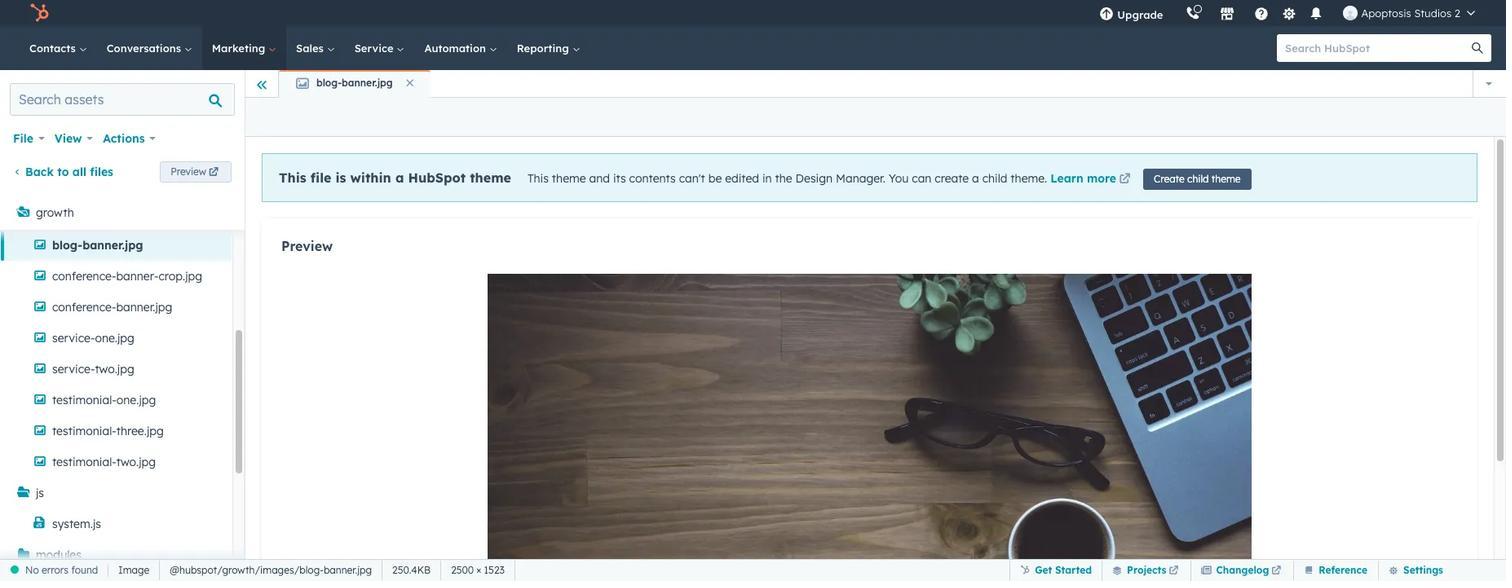 Task type: describe. For each thing, give the bounding box(es) containing it.
250.4kb
[[392, 564, 431, 577]]

all
[[72, 165, 86, 179]]

@hubspot/growth/images/blog-
[[170, 564, 324, 577]]

the
[[775, 171, 792, 186]]

files
[[90, 165, 113, 179]]

banner.jpg up conference-banner-crop.jpg
[[82, 238, 143, 253]]

help image
[[1255, 7, 1269, 22]]

marketplaces button
[[1211, 0, 1245, 26]]

no errors found
[[25, 564, 98, 577]]

automation link
[[415, 26, 507, 70]]

conversations
[[107, 42, 184, 55]]

studios
[[1414, 7, 1452, 20]]

one.jpg for testimonial-
[[116, 393, 156, 408]]

banner-
[[116, 269, 159, 284]]

errors
[[42, 564, 69, 577]]

projects
[[1127, 564, 1167, 576]]

marketing link
[[202, 26, 286, 70]]

hubspot link
[[20, 3, 61, 23]]

hubspot image
[[29, 3, 49, 23]]

file
[[13, 131, 33, 146]]

calling icon button
[[1180, 2, 1207, 24]]

file
[[311, 169, 331, 186]]

1 horizontal spatial a
[[972, 171, 979, 186]]

2500
[[451, 564, 474, 577]]

learn
[[1051, 171, 1084, 186]]

theme.
[[1011, 171, 1047, 186]]

service link
[[345, 26, 415, 70]]

growth
[[36, 206, 74, 220]]

more
[[1087, 171, 1117, 186]]

testimonial- for three.jpg
[[52, 424, 116, 439]]

0 horizontal spatial preview
[[171, 166, 206, 178]]

@hubspot/growth/images/blog-banner.jpg
[[170, 564, 372, 577]]

2500 × 1523
[[451, 564, 505, 577]]

contacts
[[29, 42, 79, 55]]

service-one.jpg
[[52, 331, 134, 346]]

found
[[71, 564, 98, 577]]

started
[[1055, 564, 1092, 576]]

back to all files
[[25, 165, 113, 179]]

conference- for banner-
[[52, 269, 116, 284]]

Search assets search field
[[10, 83, 235, 116]]

two.jpg for service-
[[95, 362, 134, 377]]

view button
[[54, 127, 93, 150]]

create child theme button
[[1143, 169, 1252, 190]]

child inside button
[[1187, 173, 1209, 185]]

search image
[[1472, 42, 1483, 54]]

and
[[589, 171, 610, 186]]

crop.jpg
[[159, 269, 202, 284]]

notifications button
[[1303, 0, 1331, 26]]

view
[[54, 131, 82, 146]]

back
[[25, 165, 54, 179]]

can
[[912, 171, 932, 186]]

this for this theme and its contents can't be edited in the design manager. you can create a child theme.
[[528, 171, 549, 186]]

calling icon image
[[1186, 7, 1201, 21]]

Search HubSpot search field
[[1277, 34, 1477, 62]]

this file is within a hubspot theme
[[279, 169, 511, 186]]

1523
[[484, 564, 505, 577]]

modules
[[36, 548, 81, 563]]

apoptosis studios 2 button
[[1334, 0, 1485, 26]]

conference-banner-crop.jpg
[[52, 269, 202, 284]]

contacts link
[[20, 26, 97, 70]]

file button
[[13, 127, 45, 150]]

apoptosis studios 2
[[1362, 7, 1461, 20]]

changelog link
[[1191, 561, 1294, 581]]

preview link
[[160, 161, 232, 183]]

create
[[1154, 173, 1185, 185]]

service- for two.jpg
[[52, 362, 95, 377]]

apoptosis
[[1362, 7, 1412, 20]]

get started link
[[1010, 561, 1102, 581]]

you
[[889, 171, 909, 186]]

help button
[[1248, 0, 1276, 26]]

blog-banner.jpg link
[[279, 70, 430, 98]]

changelog
[[1216, 564, 1269, 576]]

testimonial-two.jpg
[[52, 455, 156, 470]]

blog- inside "link"
[[316, 77, 342, 89]]

settings button
[[1378, 560, 1444, 581]]

service
[[355, 42, 397, 55]]

design
[[796, 171, 833, 186]]

0 horizontal spatial theme
[[470, 169, 511, 186]]

testimonial- for one.jpg
[[52, 393, 116, 408]]

this theme and its contents can't be edited in the design manager. you can create a child theme.
[[528, 171, 1051, 186]]

this for this file is within a hubspot theme
[[279, 169, 306, 186]]



Task type: vqa. For each thing, say whether or not it's contained in the screenshot.
"banner"
no



Task type: locate. For each thing, give the bounding box(es) containing it.
learn more
[[1051, 171, 1117, 186]]

search button
[[1464, 34, 1492, 62]]

conference- up service-one.jpg
[[52, 300, 116, 315]]

conference- for banner.jpg
[[52, 300, 116, 315]]

be
[[708, 171, 722, 186]]

0 vertical spatial service-
[[52, 331, 95, 346]]

0 vertical spatial blog-banner.jpg
[[316, 77, 393, 89]]

is
[[335, 169, 346, 186]]

1 vertical spatial service-
[[52, 362, 95, 377]]

two.jpg for testimonial-
[[116, 455, 156, 470]]

blog-banner.jpg up conference-banner-crop.jpg
[[52, 238, 143, 253]]

0 horizontal spatial a
[[395, 169, 404, 186]]

theme right create at the top right
[[1212, 173, 1241, 185]]

banner.jpg inside blog-banner.jpg "link"
[[342, 77, 393, 89]]

settings image
[[1282, 7, 1297, 22]]

menu
[[1088, 0, 1487, 26]]

×
[[477, 564, 481, 577]]

1 vertical spatial testimonial-
[[52, 424, 116, 439]]

0 vertical spatial conference-
[[52, 269, 116, 284]]

3 testimonial- from the top
[[52, 455, 116, 470]]

service- for one.jpg
[[52, 331, 95, 346]]

blog-banner.jpg down service
[[316, 77, 393, 89]]

create child theme
[[1154, 173, 1241, 185]]

blog-banner.jpg
[[316, 77, 393, 89], [52, 238, 143, 253]]

two.jpg
[[95, 362, 134, 377], [116, 455, 156, 470]]

service-
[[52, 331, 95, 346], [52, 362, 95, 377]]

three.jpg
[[116, 424, 164, 439]]

theme right hubspot
[[470, 169, 511, 186]]

0 vertical spatial one.jpg
[[95, 331, 134, 346]]

sales
[[296, 42, 327, 55]]

conference-banner.jpg
[[52, 300, 172, 315]]

0 horizontal spatial blog-banner.jpg
[[52, 238, 143, 253]]

tara schultz image
[[1344, 6, 1358, 20]]

one.jpg up three.jpg
[[116, 393, 156, 408]]

conference-
[[52, 269, 116, 284], [52, 300, 116, 315]]

0 horizontal spatial child
[[982, 171, 1008, 186]]

testimonial-one.jpg
[[52, 393, 156, 408]]

service-two.jpg
[[52, 362, 134, 377]]

projects link
[[1102, 561, 1191, 581]]

no
[[25, 564, 39, 577]]

one.jpg for service-
[[95, 331, 134, 346]]

js
[[36, 486, 44, 501]]

edited
[[725, 171, 759, 186]]

this left file
[[279, 169, 306, 186]]

menu item
[[1175, 0, 1178, 26]]

child left 'theme.'
[[982, 171, 1008, 186]]

settings
[[1404, 564, 1444, 577]]

testimonial- for two.jpg
[[52, 455, 116, 470]]

one.jpg down "conference-banner.jpg"
[[95, 331, 134, 346]]

1 service- from the top
[[52, 331, 95, 346]]

1 horizontal spatial this
[[528, 171, 549, 186]]

1 horizontal spatial preview
[[281, 238, 333, 254]]

marketing
[[212, 42, 268, 55]]

1 vertical spatial preview
[[281, 238, 333, 254]]

testimonial- down 'testimonial-three.jpg'
[[52, 455, 116, 470]]

can't
[[679, 171, 705, 186]]

to
[[57, 165, 69, 179]]

theme inside button
[[1212, 173, 1241, 185]]

marketplaces image
[[1220, 7, 1235, 22]]

reference button
[[1294, 560, 1369, 581]]

1 horizontal spatial blog-banner.jpg
[[316, 77, 393, 89]]

2 service- from the top
[[52, 362, 95, 377]]

theme
[[470, 169, 511, 186], [552, 171, 586, 186], [1212, 173, 1241, 185]]

theme left and at top left
[[552, 171, 586, 186]]

upgrade image
[[1100, 7, 1114, 22]]

0 vertical spatial preview
[[171, 166, 206, 178]]

0 vertical spatial two.jpg
[[95, 362, 134, 377]]

2 conference- from the top
[[52, 300, 116, 315]]

menu containing apoptosis studios 2
[[1088, 0, 1487, 26]]

two.jpg down three.jpg
[[116, 455, 156, 470]]

learn more link
[[1051, 171, 1134, 188]]

child right create at the top right
[[1187, 173, 1209, 185]]

banner.jpg down banner-
[[116, 300, 172, 315]]

conference- up "conference-banner.jpg"
[[52, 269, 116, 284]]

0 vertical spatial testimonial-
[[52, 393, 116, 408]]

1 horizontal spatial theme
[[552, 171, 586, 186]]

blog-banner.jpg inside "link"
[[316, 77, 393, 89]]

its
[[613, 171, 626, 186]]

2
[[1455, 7, 1461, 20]]

upgrade
[[1118, 8, 1163, 21]]

a right create
[[972, 171, 979, 186]]

sales link
[[286, 26, 345, 70]]

banner.jpg
[[342, 77, 393, 89], [82, 238, 143, 253], [116, 300, 172, 315], [324, 564, 372, 577]]

service- up 'service-two.jpg' on the bottom left of the page
[[52, 331, 95, 346]]

2 horizontal spatial theme
[[1212, 173, 1241, 185]]

conversations link
[[97, 26, 202, 70]]

contents
[[629, 171, 676, 186]]

1 horizontal spatial child
[[1187, 173, 1209, 185]]

banner.jpg down service
[[342, 77, 393, 89]]

1 vertical spatial one.jpg
[[116, 393, 156, 408]]

actions button
[[103, 127, 156, 150]]

in
[[762, 171, 772, 186]]

automation
[[424, 42, 489, 55]]

1 testimonial- from the top
[[52, 393, 116, 408]]

reference
[[1319, 564, 1368, 577]]

this
[[279, 169, 306, 186], [528, 171, 549, 186]]

0 horizontal spatial this
[[279, 169, 306, 186]]

blog-
[[316, 77, 342, 89], [52, 238, 82, 253]]

settings link
[[1279, 4, 1300, 22]]

a right within
[[395, 169, 404, 186]]

actions
[[103, 131, 145, 146]]

1 vertical spatial blog-
[[52, 238, 82, 253]]

0 horizontal spatial blog-
[[52, 238, 82, 253]]

banner.jpg left 250.4kb
[[324, 564, 372, 577]]

1 vertical spatial two.jpg
[[116, 455, 156, 470]]

blog-banner.jpg navigation
[[279, 70, 430, 98]]

system.js
[[52, 517, 101, 532]]

blog- down sales link
[[316, 77, 342, 89]]

1 conference- from the top
[[52, 269, 116, 284]]

1 vertical spatial conference-
[[52, 300, 116, 315]]

testimonial- down 'service-two.jpg' on the bottom left of the page
[[52, 393, 116, 408]]

1 horizontal spatial blog-
[[316, 77, 342, 89]]

create
[[935, 171, 969, 186]]

hubspot
[[408, 169, 466, 186]]

manager.
[[836, 171, 886, 186]]

this left and at top left
[[528, 171, 549, 186]]

image
[[119, 564, 150, 577]]

testimonial-three.jpg
[[52, 424, 164, 439]]

notifications image
[[1309, 7, 1324, 22]]

2 vertical spatial testimonial-
[[52, 455, 116, 470]]

2 testimonial- from the top
[[52, 424, 116, 439]]

within
[[350, 169, 391, 186]]

1 vertical spatial blog-banner.jpg
[[52, 238, 143, 253]]

link opens in a new window image
[[1119, 172, 1131, 188], [1119, 173, 1131, 186], [1169, 562, 1179, 581], [1272, 562, 1282, 581], [1169, 566, 1179, 576], [1272, 566, 1282, 576]]

get
[[1035, 564, 1052, 576]]

get started
[[1035, 564, 1092, 576]]

service- down service-one.jpg
[[52, 362, 95, 377]]

reporting link
[[507, 26, 590, 70]]

blog- down the growth
[[52, 238, 82, 253]]

preview
[[171, 166, 206, 178], [281, 238, 333, 254]]

reporting
[[517, 42, 572, 55]]

two.jpg up the "testimonial-one.jpg"
[[95, 362, 134, 377]]

0 vertical spatial blog-
[[316, 77, 342, 89]]

testimonial- up testimonial-two.jpg
[[52, 424, 116, 439]]



